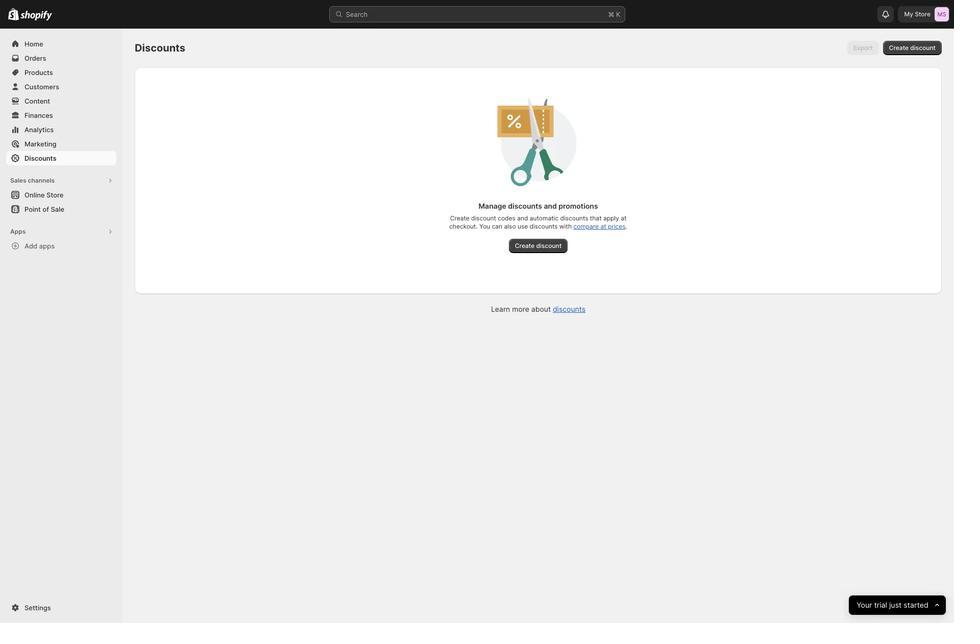 Task type: vqa. For each thing, say whether or not it's contained in the screenshot.
The Point Of Sale link
yes



Task type: describe. For each thing, give the bounding box(es) containing it.
customers
[[25, 83, 59, 91]]

sale
[[51, 205, 64, 213]]

0 vertical spatial create
[[889, 44, 909, 52]]

started
[[904, 601, 929, 610]]

finances link
[[6, 108, 116, 123]]

compare
[[574, 223, 599, 230]]

1 horizontal spatial create discount button
[[883, 41, 942, 55]]

content link
[[6, 94, 116, 108]]

manage discounts and promotions
[[479, 202, 598, 210]]

settings link
[[6, 601, 116, 615]]

prices
[[608, 223, 626, 230]]

marketing link
[[6, 137, 116, 151]]

0 horizontal spatial create discount button
[[509, 239, 568, 253]]

sales channels button
[[6, 174, 116, 188]]

point of sale link
[[6, 202, 116, 216]]

export button
[[847, 41, 879, 55]]

at inside create discount codes and automatic discounts that apply at checkout. you can also use discounts with
[[621, 214, 627, 222]]

point
[[25, 205, 41, 213]]

⌘ k
[[608, 10, 621, 18]]

just
[[889, 601, 902, 610]]

manage
[[479, 202, 506, 210]]

k
[[616, 10, 621, 18]]

apps
[[10, 228, 26, 235]]

0 vertical spatial discounts
[[135, 42, 185, 54]]

my store
[[905, 10, 931, 18]]

2 vertical spatial create
[[515, 242, 535, 250]]

codes
[[498, 214, 516, 222]]

search
[[346, 10, 368, 18]]

0 vertical spatial create discount
[[889, 44, 936, 52]]

my store image
[[935, 7, 949, 21]]

learn more about discounts
[[491, 305, 586, 314]]

about
[[531, 305, 551, 314]]

discounts link
[[553, 305, 586, 314]]

learn
[[491, 305, 510, 314]]

shopify image
[[21, 11, 52, 21]]

apply
[[603, 214, 619, 222]]

trial
[[874, 601, 887, 610]]

of
[[43, 205, 49, 213]]

analytics
[[25, 126, 54, 134]]

point of sale button
[[0, 202, 123, 216]]

discounts right the about
[[553, 305, 586, 314]]

you
[[479, 223, 490, 230]]

create inside create discount codes and automatic discounts that apply at checkout. you can also use discounts with
[[450, 214, 470, 222]]

compare at prices .
[[574, 223, 627, 230]]

online store button
[[0, 188, 123, 202]]

home
[[25, 40, 43, 48]]

more
[[512, 305, 529, 314]]



Task type: locate. For each thing, give the bounding box(es) containing it.
online store link
[[6, 188, 116, 202]]

and up use
[[517, 214, 528, 222]]

home link
[[6, 37, 116, 51]]

your trial just started
[[857, 601, 929, 610]]

shopify image
[[8, 8, 19, 20]]

at down that
[[601, 223, 606, 230]]

1 vertical spatial discount
[[471, 214, 496, 222]]

2 vertical spatial discount
[[536, 242, 562, 250]]

content
[[25, 97, 50, 105]]

at
[[621, 214, 627, 222], [601, 223, 606, 230]]

create down use
[[515, 242, 535, 250]]

discount down my store
[[911, 44, 936, 52]]

1 horizontal spatial discount
[[536, 242, 562, 250]]

sales channels
[[10, 177, 55, 184]]

0 vertical spatial and
[[544, 202, 557, 210]]

0 vertical spatial at
[[621, 214, 627, 222]]

use
[[518, 223, 528, 230]]

store
[[915, 10, 931, 18], [46, 191, 64, 199]]

settings
[[25, 604, 51, 612]]

1 horizontal spatial store
[[915, 10, 931, 18]]

analytics link
[[6, 123, 116, 137]]

add
[[25, 242, 37, 250]]

discounts up use
[[508, 202, 542, 210]]

discount up you
[[471, 214, 496, 222]]

create discount button
[[883, 41, 942, 55], [509, 239, 568, 253]]

discount down with
[[536, 242, 562, 250]]

can
[[492, 223, 502, 230]]

orders
[[25, 54, 46, 62]]

apps
[[39, 242, 55, 250]]

0 vertical spatial store
[[915, 10, 931, 18]]

store right my
[[915, 10, 931, 18]]

0 horizontal spatial store
[[46, 191, 64, 199]]

1 vertical spatial discounts
[[25, 154, 56, 162]]

1 horizontal spatial create discount
[[889, 44, 936, 52]]

finances
[[25, 111, 53, 119]]

1 vertical spatial at
[[601, 223, 606, 230]]

store for my store
[[915, 10, 931, 18]]

create discount
[[889, 44, 936, 52], [515, 242, 562, 250]]

discounts down automatic
[[530, 223, 558, 230]]

products
[[25, 68, 53, 77]]

0 horizontal spatial at
[[601, 223, 606, 230]]

0 vertical spatial discount
[[911, 44, 936, 52]]

export
[[854, 44, 873, 52]]

1 vertical spatial create discount
[[515, 242, 562, 250]]

point of sale
[[25, 205, 64, 213]]

0 horizontal spatial discount
[[471, 214, 496, 222]]

discounts
[[508, 202, 542, 210], [560, 214, 588, 222], [530, 223, 558, 230], [553, 305, 586, 314]]

online
[[25, 191, 45, 199]]

0 vertical spatial create discount button
[[883, 41, 942, 55]]

store inside button
[[46, 191, 64, 199]]

with
[[560, 223, 572, 230]]

0 horizontal spatial and
[[517, 214, 528, 222]]

discounts
[[135, 42, 185, 54], [25, 154, 56, 162]]

store for online store
[[46, 191, 64, 199]]

promotions
[[559, 202, 598, 210]]

create up 'checkout.'
[[450, 214, 470, 222]]

sales
[[10, 177, 26, 184]]

marketing
[[25, 140, 56, 148]]

automatic
[[530, 214, 559, 222]]

create
[[889, 44, 909, 52], [450, 214, 470, 222], [515, 242, 535, 250]]

at up .
[[621, 214, 627, 222]]

create discount codes and automatic discounts that apply at checkout. you can also use discounts with
[[449, 214, 627, 230]]

create discount down my
[[889, 44, 936, 52]]

create discount down create discount codes and automatic discounts that apply at checkout. you can also use discounts with
[[515, 242, 562, 250]]

1 vertical spatial create discount button
[[509, 239, 568, 253]]

apps button
[[6, 225, 116, 239]]

and up automatic
[[544, 202, 557, 210]]

create discount button down my
[[883, 41, 942, 55]]

that
[[590, 214, 602, 222]]

discount inside create discount codes and automatic discounts that apply at checkout. you can also use discounts with
[[471, 214, 496, 222]]

0 horizontal spatial discounts
[[25, 154, 56, 162]]

add apps
[[25, 242, 55, 250]]

discounts link
[[6, 151, 116, 165]]

1 vertical spatial create
[[450, 214, 470, 222]]

1 horizontal spatial discounts
[[135, 42, 185, 54]]

my
[[905, 10, 913, 18]]

your
[[857, 601, 872, 610]]

2 horizontal spatial discount
[[911, 44, 936, 52]]

channels
[[28, 177, 55, 184]]

online store
[[25, 191, 64, 199]]

.
[[626, 223, 627, 230]]

add apps button
[[6, 239, 116, 253]]

1 vertical spatial and
[[517, 214, 528, 222]]

checkout.
[[449, 223, 478, 230]]

discounts up with
[[560, 214, 588, 222]]

and inside create discount codes and automatic discounts that apply at checkout. you can also use discounts with
[[517, 214, 528, 222]]

⌘
[[608, 10, 614, 18]]

1 horizontal spatial and
[[544, 202, 557, 210]]

discount
[[911, 44, 936, 52], [471, 214, 496, 222], [536, 242, 562, 250]]

2 horizontal spatial create
[[889, 44, 909, 52]]

create down my
[[889, 44, 909, 52]]

1 horizontal spatial at
[[621, 214, 627, 222]]

1 horizontal spatial create
[[515, 242, 535, 250]]

0 horizontal spatial create
[[450, 214, 470, 222]]

also
[[504, 223, 516, 230]]

customers link
[[6, 80, 116, 94]]

orders link
[[6, 51, 116, 65]]

your trial just started button
[[849, 596, 946, 615]]

create discount button down create discount codes and automatic discounts that apply at checkout. you can also use discounts with
[[509, 239, 568, 253]]

1 vertical spatial store
[[46, 191, 64, 199]]

0 horizontal spatial create discount
[[515, 242, 562, 250]]

store up sale in the left of the page
[[46, 191, 64, 199]]

products link
[[6, 65, 116, 80]]

and
[[544, 202, 557, 210], [517, 214, 528, 222]]

compare at prices link
[[574, 223, 626, 230]]



